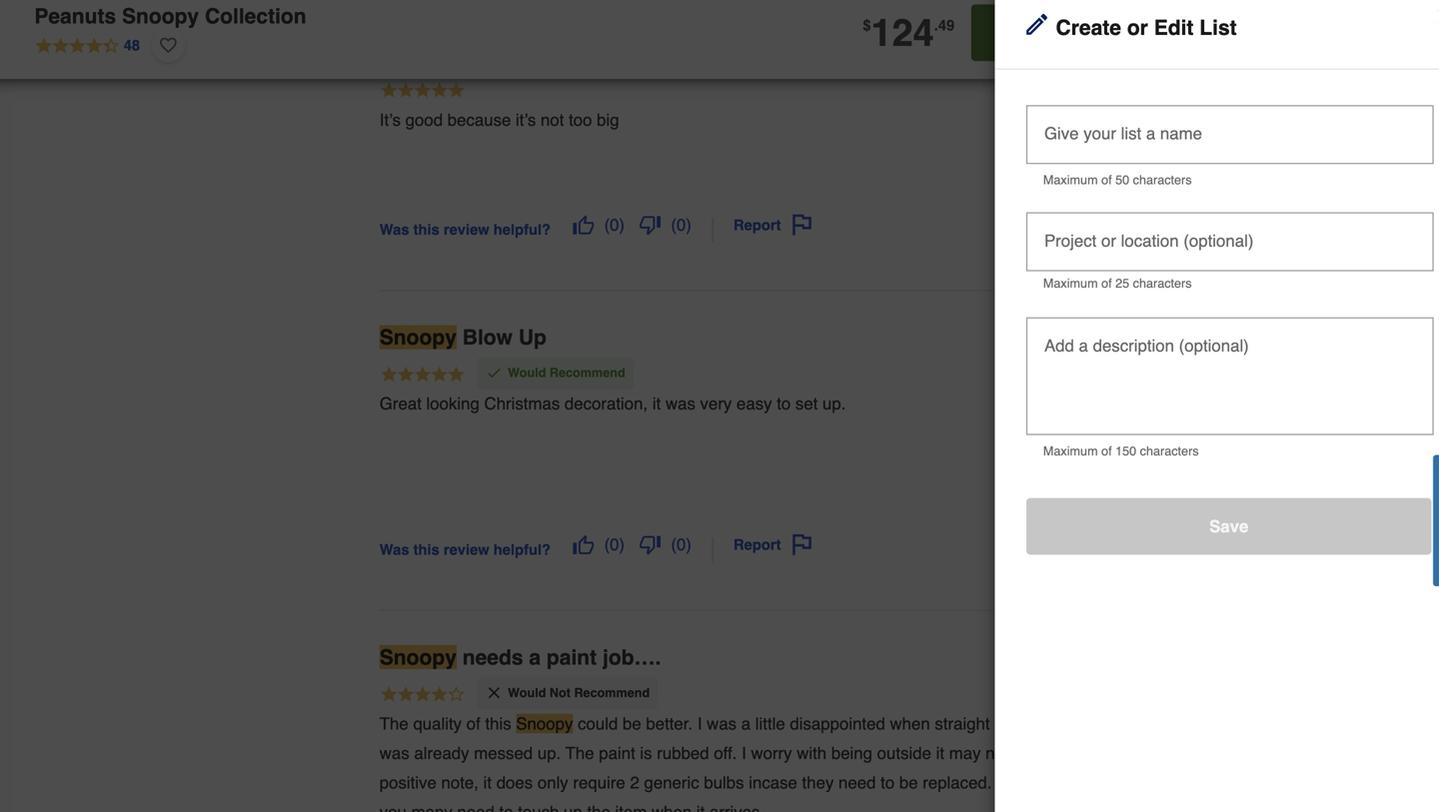 Task type: vqa. For each thing, say whether or not it's contained in the screenshot.
second ( 0 from the top of the page
yes



Task type: describe. For each thing, give the bounding box(es) containing it.
4.5-ft lighted peanuts worldwide snoopy christmas inflatable link
[[1157, 153, 1364, 187]]

easy
[[742, 388, 776, 406]]

require
[[586, 748, 636, 767]]

snoopy bike inflatable
[[402, 56, 615, 79]]

to down does
[[516, 776, 530, 795]]

from for 4.5-ft lighted peanuts worldwide snoopy christmas inflatable
[[1157, 153, 1188, 167]]

d
[[1414, 502, 1430, 509]]

rubbed
[[666, 720, 716, 739]]

) for snoopy bike inflatable
[[694, 218, 699, 236]]

touch
[[534, 776, 573, 795]]

it left does
[[501, 748, 509, 767]]

up. inside could be better. i was a little disappointed when straight out of the box, it was already messed up. the paint is rubbed off. i worry with being outside it may not last. on a positive note, it does only require 2 generic bulbs incase they need to be replaced.  just be prepared you many need to touch up the item when it arrives.
[[553, 720, 575, 739]]

ft for christmas
[[1209, 153, 1215, 167]]

maximum of 25 characters
[[1034, 275, 1175, 289]]

150
[[1102, 435, 1122, 449]]

1 vertical spatial when
[[661, 776, 699, 795]]

incase
[[754, 748, 800, 767]]

too
[[582, 118, 605, 136]]

inflatable inside 4.5-ft lighted peanuts worldwide snoopy dog christmas inflatable
[[1283, 478, 1332, 492]]

disappointed
[[793, 692, 884, 711]]

snoopy down charmaine
[[1158, 125, 1206, 141]]

1 e from the top
[[1414, 486, 1430, 494]]

out
[[988, 692, 1010, 711]]

1 horizontal spatial collection
[[1209, 125, 1271, 141]]

this for blow up
[[435, 528, 459, 544]]

48 button
[[74, 40, 176, 72]]

c
[[1414, 525, 1430, 532]]

snoopy up great at the top
[[402, 323, 476, 346]]

0 horizontal spatial need
[[476, 776, 512, 795]]

0 horizontal spatial not
[[556, 118, 578, 136]]

off.
[[720, 720, 742, 739]]

11,
[[1215, 346, 1231, 360]]

just
[[989, 748, 1019, 767]]

it's
[[402, 118, 423, 136]]

inflatable
[[527, 56, 615, 79]]

helpful? for up
[[511, 528, 565, 544]]

1 vertical spatial the
[[600, 776, 622, 795]]

b
[[1414, 509, 1430, 517]]

1 horizontal spatial list
[[1182, 27, 1218, 50]]

a right on on the right bottom of the page
[[1065, 720, 1074, 739]]

.
[[930, 29, 934, 45]]

great looking christmas decoration, it was very easy to set up.
[[402, 388, 846, 406]]

save button
[[1018, 487, 1403, 541]]

could
[[591, 692, 629, 711]]

4.5- for dog
[[1188, 458, 1209, 472]]

2 verified purchaser from the top
[[1185, 424, 1283, 438]]

1 horizontal spatial i
[[747, 720, 751, 739]]

$ 124 . 49
[[862, 23, 949, 65]]

report button for inflatable
[[732, 210, 821, 244]]

a left little
[[747, 692, 755, 711]]

because
[[467, 118, 528, 136]]

listname text field
[[1026, 113, 1395, 157]]

save to list
[[1028, 19, 1118, 38]]

would not recommend
[[524, 666, 659, 680]]

it right box,
[[1093, 692, 1101, 711]]

0 horizontal spatial was
[[402, 720, 431, 739]]

peanuts inside "4.5-ft lighted peanuts worldwide snoopy christmas inflatable"
[[1261, 153, 1305, 167]]

close image
[[503, 664, 519, 680]]

up
[[578, 776, 595, 795]]

up
[[535, 323, 561, 346]]

https://photos us.bazaarvoice.com/photo/2/cghvdg86bg93zxm/cb6ad3f9 76f9 53db 954e f806f6377b51 image
[[537, 810, 662, 813]]

0 vertical spatial when
[[888, 692, 926, 711]]

maximum of 50 characters
[[1034, 177, 1175, 191]]

create or edit list
[[1046, 27, 1218, 50]]

4.5-ft lighted peanuts worldwide snoopy dog christmas inflatable
[[1157, 458, 1364, 492]]

to left set on the right of the page
[[780, 388, 794, 406]]

add 2 items to cart button
[[965, 17, 1382, 71]]

set
[[798, 388, 819, 406]]

would for up
[[524, 361, 561, 375]]

4 stars image
[[402, 664, 484, 685]]

0 vertical spatial collection
[[236, 16, 333, 39]]

5 stars image for blow up
[[402, 360, 484, 380]]

add
[[1100, 34, 1131, 53]]

report for up
[[739, 524, 784, 540]]

48
[[159, 48, 175, 64]]

of inside could be better. i was a little disappointed when straight out of the box, it was already messed up. the paint is rubbed off. i worry with being outside it may not last. on a positive note, it does only require 2 generic bulbs incase they need to be replaced.  just be prepared you many need to touch up the item when it arrives.
[[1014, 692, 1028, 711]]

of for 50
[[1089, 177, 1099, 191]]

big
[[609, 118, 630, 136]]

positive
[[402, 748, 457, 767]]

0 vertical spatial up.
[[824, 388, 846, 406]]

not inside could be better. i was a little disappointed when straight out of the box, it was already messed up. the paint is rubbed off. i worry with being outside it may not last. on a positive note, it does only require 2 generic bulbs incase they need to be replaced.  just be prepared you many need to touch up the item when it arrives.
[[979, 720, 1001, 739]]

4.5-ft lighted peanuts worldwide snoopy dog christmas inflatable link
[[1157, 458, 1364, 492]]

snoopy down not
[[532, 692, 586, 711]]

add 2 items to cart
[[1100, 34, 1247, 53]]

of for 25
[[1089, 275, 1099, 289]]

it's good because it's not too big
[[402, 118, 630, 136]]

not
[[564, 666, 584, 680]]

may
[[944, 720, 974, 739]]

item
[[627, 776, 657, 795]]

1 vertical spatial christmas
[[502, 388, 574, 406]]

( 0 ) for inflatable
[[680, 218, 699, 236]]

arrives.
[[716, 776, 769, 795]]

characters for maximum of 50 characters
[[1119, 177, 1175, 191]]

this for bike inflatable
[[435, 223, 459, 239]]

needs
[[481, 627, 539, 650]]

2 vertical spatial this
[[503, 692, 528, 711]]

it right decoration,
[[662, 388, 670, 406]]

it's
[[532, 118, 551, 136]]

0 vertical spatial was
[[674, 388, 703, 406]]

0 vertical spatial need
[[839, 748, 875, 767]]

or
[[1114, 27, 1134, 50]]

charmaine
[[1157, 56, 1229, 72]]

snoopy blow up
[[402, 323, 561, 346]]

snoopy up '4 stars' image
[[402, 627, 476, 650]]

of right quality
[[485, 692, 498, 711]]

box,
[[1059, 692, 1089, 711]]

4.5- for christmas
[[1188, 153, 1209, 167]]

maximum of 150 characters
[[1034, 435, 1182, 449]]

could be better. i was a little disappointed when straight out of the box, it was already messed up. the paint is rubbed off. i worry with being outside it may not last. on a positive note, it does only require 2 generic bulbs incase they need to be replaced.  just be prepared you many need to touch up the item when it arrives.
[[402, 692, 1109, 795]]

snoopy up good
[[402, 56, 476, 79]]

only
[[553, 748, 582, 767]]

tenn december 11, 2023
[[1157, 322, 1261, 360]]

good
[[427, 118, 463, 136]]

( 0 ) for up
[[680, 522, 699, 541]]

already
[[435, 720, 488, 739]]

on
[[1039, 720, 1061, 739]]

5 stars image for bike inflatable
[[402, 90, 484, 110]]

2 verified purchaser icon image from the top
[[1165, 423, 1181, 439]]

2 inside button
[[1136, 34, 1145, 53]]

from for 4.5-ft lighted peanuts worldwide snoopy dog christmas inflatable
[[1157, 458, 1188, 472]]

christmas inside "4.5-ft lighted peanuts worldwide snoopy christmas inflatable"
[[1201, 173, 1255, 187]]

2 verified from the top
[[1185, 424, 1225, 438]]

replaced.
[[919, 748, 985, 767]]

description text field
[[1026, 343, 1395, 415]]

ft for dog
[[1209, 458, 1215, 472]]

1 horizontal spatial the
[[1032, 692, 1054, 711]]

decoration,
[[578, 388, 658, 406]]

tenn
[[1157, 322, 1189, 338]]

little
[[760, 692, 788, 711]]

christmas inside 4.5-ft lighted peanuts worldwide snoopy dog christmas inflatable
[[1226, 478, 1280, 492]]

would recommend
[[524, 361, 636, 375]]

great
[[402, 388, 442, 406]]

2 horizontal spatial be
[[1023, 748, 1041, 767]]

looking
[[447, 388, 498, 406]]

straight
[[931, 692, 983, 711]]

location text field
[[1026, 215, 1395, 259]]

50
[[1102, 177, 1116, 191]]

https://photos us.bazaarvoice.com/photo/2/cghvdg86bg93zxm/e0c8879b 7183 5c2f 9c37 55d30f1fbf35 image
[[672, 810, 797, 813]]

1 vertical spatial recommend
[[587, 666, 659, 680]]

checkmark image
[[503, 360, 519, 376]]

cart
[[1215, 34, 1247, 53]]

0 vertical spatial paint
[[561, 627, 609, 650]]

better.
[[656, 692, 700, 711]]

1 purchaser from the top
[[1228, 119, 1283, 133]]

1 verified purchaser icon image from the top
[[1165, 118, 1181, 134]]

was for snoopy blow up
[[402, 528, 431, 544]]



Task type: locate. For each thing, give the bounding box(es) containing it.
0 horizontal spatial i
[[705, 692, 709, 711]]

items
[[1149, 34, 1191, 53]]

e up d
[[1414, 486, 1430, 494]]

last.
[[1006, 720, 1035, 739]]

would for a
[[524, 666, 561, 680]]

( 0 right thumb up icon
[[616, 522, 630, 541]]

1 vertical spatial 2
[[641, 748, 650, 767]]

2 vertical spatial was
[[402, 720, 431, 739]]

a inside f e e d b a c k button
[[1414, 517, 1430, 525]]

inflatable
[[1258, 173, 1307, 187], [1283, 478, 1332, 492]]

inflatable down the "listname" text box
[[1258, 173, 1307, 187]]

outside
[[876, 720, 927, 739]]

49
[[934, 29, 949, 45]]

1 was this review helpful? from the top
[[402, 223, 565, 239]]

when up outside
[[888, 692, 926, 711]]

2 from from the top
[[1157, 458, 1188, 472]]

characters for maximum of 150 characters
[[1126, 435, 1182, 449]]

1 vertical spatial was
[[714, 692, 742, 711]]

2 ft from the top
[[1209, 458, 1215, 472]]

it
[[662, 388, 670, 406], [1093, 692, 1101, 711], [932, 720, 940, 739], [501, 748, 509, 767], [704, 776, 712, 795]]

of for 150
[[1089, 435, 1099, 449]]

2 would from the top
[[524, 666, 561, 680]]

1 horizontal spatial the
[[579, 720, 607, 739]]

ft
[[1209, 153, 1215, 167], [1209, 458, 1215, 472]]

many
[[433, 776, 472, 795]]

2 report button from the top
[[732, 515, 821, 549]]

f e e d b a c k button
[[1405, 446, 1440, 571]]

characters right 150
[[1126, 435, 1182, 449]]

lighted for christmas
[[1219, 153, 1258, 167]]

it left arrives.
[[704, 776, 712, 795]]

paint
[[561, 627, 609, 650], [611, 720, 646, 739]]

4.4 stars image
[[74, 45, 176, 67]]

review for blow
[[463, 528, 507, 544]]

peanuts snoopy collection
[[74, 16, 333, 39], [1100, 125, 1271, 141]]

2 4.5- from the top
[[1188, 458, 1209, 472]]

1 vertical spatial i
[[747, 720, 751, 739]]

1 review from the top
[[463, 223, 507, 239]]

note,
[[461, 748, 497, 767]]

dog
[[1201, 478, 1223, 492]]

peanuts inside 4.5-ft lighted peanuts worldwide snoopy dog christmas inflatable
[[1261, 458, 1305, 472]]

of left 150
[[1089, 435, 1099, 449]]

1 vertical spatial verified
[[1185, 424, 1225, 438]]

1 vertical spatial worldwide
[[1309, 458, 1364, 472]]

1 horizontal spatial 2
[[1136, 34, 1145, 53]]

0 horizontal spatial up.
[[553, 720, 575, 739]]

0 vertical spatial not
[[556, 118, 578, 136]]

( 0 ) right thumb up icon
[[680, 522, 699, 541]]

0 vertical spatial save
[[1028, 19, 1065, 38]]

1 ) from the top
[[694, 218, 699, 236]]

was for snoopy bike inflatable
[[402, 223, 431, 239]]

lighted up dog
[[1219, 458, 1258, 472]]

1 4.5- from the top
[[1188, 153, 1209, 167]]

1 helpful? from the top
[[511, 223, 565, 239]]

f
[[1414, 478, 1430, 486]]

snoopy left dog
[[1157, 478, 1197, 492]]

4.5- inside 4.5-ft lighted peanuts worldwide snoopy dog christmas inflatable
[[1188, 458, 1209, 472]]

lighted for dog
[[1219, 458, 1258, 472]]

0 vertical spatial was this review helpful?
[[402, 223, 565, 239]]

verified purchaser up 4.5-ft lighted peanuts worldwide snoopy dog christmas inflatable link
[[1185, 424, 1283, 438]]

thumb down image for snoopy blow up
[[650, 522, 670, 542]]

christmas down the checkmark image
[[502, 388, 574, 406]]

1 horizontal spatial peanuts snoopy collection
[[1100, 125, 1271, 141]]

being
[[832, 720, 871, 739]]

flag image
[[794, 522, 814, 542]]

0 vertical spatial characters
[[1119, 177, 1175, 191]]

the right up
[[600, 776, 622, 795]]

of
[[1089, 177, 1099, 191], [1089, 275, 1099, 289], [1089, 435, 1099, 449], [485, 692, 498, 711], [1014, 692, 1028, 711]]

was left very on the top of page
[[674, 388, 703, 406]]

2 ( 0 ) from the top
[[680, 522, 699, 541]]

to
[[1070, 19, 1085, 38], [1195, 34, 1210, 53], [780, 388, 794, 406], [879, 748, 892, 767], [516, 776, 530, 795]]

list
[[1089, 19, 1118, 38], [1182, 27, 1218, 50]]

1 ( 0 ) from the top
[[680, 218, 699, 236]]

1 ft from the top
[[1209, 153, 1215, 167]]

) for snoopy blow up
[[694, 522, 699, 541]]

report
[[739, 219, 784, 235], [739, 524, 784, 540]]

does
[[514, 748, 548, 767]]

0 vertical spatial )
[[694, 218, 699, 236]]

the
[[402, 692, 430, 711], [579, 720, 607, 739]]

1 vertical spatial up.
[[553, 720, 575, 739]]

1 worldwide from the top
[[1309, 153, 1364, 167]]

up. right set on the right of the page
[[824, 388, 846, 406]]

you
[[402, 776, 428, 795]]

3 maximum from the top
[[1034, 435, 1086, 449]]

1 vertical spatial collection
[[1209, 125, 1271, 141]]

1 5 stars image from the top
[[402, 90, 484, 110]]

need down being
[[839, 748, 875, 767]]

the down could
[[579, 720, 607, 739]]

2 was this review helpful? from the top
[[402, 528, 565, 544]]

1 vertical spatial paint
[[611, 720, 646, 739]]

5 stars image up good
[[402, 90, 484, 110]]

save down dog
[[1192, 504, 1229, 523]]

need down note,
[[476, 776, 512, 795]]

0 horizontal spatial the
[[402, 692, 430, 711]]

of right out
[[1014, 692, 1028, 711]]

very
[[707, 388, 738, 406]]

from up the maximum of 50 characters
[[1157, 153, 1188, 167]]

2 vertical spatial characters
[[1126, 435, 1182, 449]]

1 was from the top
[[402, 223, 431, 239]]

purchaser
[[1228, 119, 1283, 133], [1228, 424, 1283, 438]]

is
[[650, 720, 662, 739]]

2 review from the top
[[463, 528, 507, 544]]

was up off.
[[714, 692, 742, 711]]

1 vertical spatial verified purchaser icon image
[[1165, 423, 1181, 439]]

create
[[1046, 27, 1108, 50]]

0 vertical spatial worldwide
[[1309, 153, 1364, 167]]

1 report from the top
[[739, 219, 784, 235]]

2 report from the top
[[739, 524, 784, 540]]

report button for up
[[732, 515, 821, 549]]

a up "k"
[[1414, 517, 1430, 525]]

worldwide inside "4.5-ft lighted peanuts worldwide snoopy christmas inflatable"
[[1309, 153, 1364, 167]]

worldwide inside 4.5-ft lighted peanuts worldwide snoopy dog christmas inflatable
[[1309, 458, 1364, 472]]

collection
[[236, 16, 333, 39], [1209, 125, 1271, 141]]

0 vertical spatial 4.5-
[[1188, 153, 1209, 167]]

0 horizontal spatial be
[[634, 692, 651, 711]]

$
[[862, 29, 870, 45]]

e up b
[[1414, 494, 1430, 502]]

2 thumb down image from the top
[[650, 522, 670, 542]]

0 vertical spatial report button
[[732, 210, 821, 244]]

1 vertical spatial 5 stars image
[[402, 360, 484, 380]]

be right just
[[1023, 748, 1041, 767]]

edit image
[[1018, 26, 1038, 46]]

1 horizontal spatial paint
[[611, 720, 646, 739]]

ft inside "4.5-ft lighted peanuts worldwide snoopy christmas inflatable"
[[1209, 153, 1215, 167]]

2 ( 0 from the top
[[616, 522, 630, 541]]

1 vertical spatial save
[[1192, 504, 1229, 523]]

of left 25 in the right of the page
[[1089, 275, 1099, 289]]

lighted inside "4.5-ft lighted peanuts worldwide snoopy christmas inflatable"
[[1219, 153, 1258, 167]]

1 vertical spatial ( 0
[[616, 522, 630, 541]]

blow
[[481, 323, 529, 346]]

be up 'is'
[[634, 692, 651, 711]]

december
[[1157, 346, 1212, 360]]

1 vertical spatial peanuts snoopy collection
[[1100, 125, 1271, 141]]

0 vertical spatial christmas
[[1201, 173, 1255, 187]]

characters
[[1119, 177, 1175, 191], [1119, 275, 1175, 289], [1126, 435, 1182, 449]]

report left flag icon
[[739, 219, 784, 235]]

worldwide
[[1309, 153, 1364, 167], [1309, 458, 1364, 472]]

1 horizontal spatial not
[[979, 720, 1001, 739]]

1 vertical spatial review
[[463, 528, 507, 544]]

2 horizontal spatial was
[[714, 692, 742, 711]]

was this review helpful?
[[402, 223, 565, 239], [402, 528, 565, 544]]

ft inside 4.5-ft lighted peanuts worldwide snoopy dog christmas inflatable
[[1209, 458, 1215, 472]]

i right off.
[[747, 720, 751, 739]]

worldwide for 4.5-ft lighted peanuts worldwide snoopy christmas inflatable
[[1309, 153, 1364, 167]]

snoopy inside 4.5-ft lighted peanuts worldwide snoopy dog christmas inflatable
[[1157, 478, 1197, 492]]

1 lighted from the top
[[1219, 153, 1258, 167]]

lighted
[[1219, 153, 1258, 167], [1219, 458, 1258, 472]]

2 maximum from the top
[[1034, 275, 1086, 289]]

inflatable inside "4.5-ft lighted peanuts worldwide snoopy christmas inflatable"
[[1258, 173, 1307, 187]]

2 5 stars image from the top
[[402, 360, 484, 380]]

was this review helpful? for blow
[[402, 528, 565, 544]]

a right needs on the left bottom
[[545, 627, 556, 650]]

recommend up decoration,
[[564, 361, 636, 375]]

2 helpful? from the top
[[511, 528, 565, 544]]

the inside could be better. i was a little disappointed when straight out of the box, it was already messed up. the paint is rubbed off. i worry with being outside it may not last. on a positive note, it does only require 2 generic bulbs incase they need to be replaced.  just be prepared you many need to touch up the item when it arrives.
[[579, 720, 607, 739]]

not down out
[[979, 720, 1001, 739]]

paint inside could be better. i was a little disappointed when straight out of the box, it was already messed up. the paint is rubbed off. i worry with being outside it may not last. on a positive note, it does only require 2 generic bulbs incase they need to be replaced.  just be prepared you many need to touch up the item when it arrives.
[[611, 720, 646, 739]]

peanuts snoopy collection up 48
[[74, 16, 333, 39]]

characters right 50
[[1119, 177, 1175, 191]]

verified purchaser icon image down charmaine
[[1165, 118, 1181, 134]]

review for bike
[[463, 223, 507, 239]]

helpful? for inflatable
[[511, 223, 565, 239]]

to left add
[[1070, 19, 1085, 38]]

0 vertical spatial inflatable
[[1258, 173, 1307, 187]]

the up on on the right bottom of the page
[[1032, 692, 1054, 711]]

save inside button
[[1192, 504, 1229, 523]]

1 vertical spatial ( 0 )
[[680, 522, 699, 541]]

flag image
[[794, 217, 814, 237]]

maximum left 150
[[1034, 435, 1086, 449]]

bike
[[481, 56, 521, 79]]

report for inflatable
[[739, 219, 784, 235]]

thumb down image
[[650, 217, 670, 237], [650, 522, 670, 542]]

inflatable right dog
[[1283, 478, 1332, 492]]

k
[[1414, 532, 1430, 539]]

1 report button from the top
[[732, 210, 821, 244]]

2 vertical spatial maximum
[[1034, 435, 1086, 449]]

0 horizontal spatial paint
[[561, 627, 609, 650]]

0
[[621, 218, 630, 236], [685, 218, 694, 236], [621, 522, 630, 541], [685, 522, 694, 541]]

generic
[[654, 748, 707, 767]]

was this review helpful? for bike
[[402, 223, 565, 239]]

1 vertical spatial this
[[435, 528, 459, 544]]

0 vertical spatial maximum
[[1034, 177, 1086, 191]]

1 vertical spatial verified purchaser
[[1185, 424, 1283, 438]]

0 vertical spatial the
[[402, 692, 430, 711]]

0 vertical spatial recommend
[[564, 361, 636, 375]]

0 vertical spatial i
[[705, 692, 709, 711]]

job….
[[615, 627, 670, 650]]

1 horizontal spatial when
[[888, 692, 926, 711]]

helpful? left thumb up image
[[511, 223, 565, 239]]

ft up dog
[[1209, 458, 1215, 472]]

quality
[[434, 692, 481, 711]]

1 vertical spatial inflatable
[[1283, 478, 1332, 492]]

1 vertical spatial ft
[[1209, 458, 1215, 472]]

2 worldwide from the top
[[1309, 458, 1364, 472]]

( 0 for inflatable
[[616, 218, 630, 236]]

4.5- up location text box
[[1188, 153, 1209, 167]]

with
[[799, 720, 828, 739]]

would right the checkmark image
[[524, 361, 561, 375]]

the down '4 stars' image
[[402, 692, 430, 711]]

1 horizontal spatial was
[[674, 388, 703, 406]]

need
[[839, 748, 875, 767], [476, 776, 512, 795]]

0 horizontal spatial save
[[1028, 19, 1065, 38]]

1 verified from the top
[[1185, 119, 1225, 133]]

0 vertical spatial ( 0
[[616, 218, 630, 236]]

https://photos us.bazaarvoice.com/photo/2/cghvdg86bg93zxm/6537f0f5 278c 55b1 81c5 ebdb80b2344d image
[[402, 810, 527, 813]]

verified purchaser icon image
[[1165, 118, 1181, 134], [1165, 423, 1181, 439]]

verified down 'description' text field
[[1185, 424, 1225, 438]]

characters for maximum of 25 characters
[[1119, 275, 1175, 289]]

( 0 for up
[[616, 522, 630, 541]]

it left may on the right of page
[[932, 720, 940, 739]]

maximum for maximum of 50 characters
[[1034, 177, 1086, 191]]

was
[[402, 223, 431, 239], [402, 528, 431, 544]]

25
[[1102, 275, 1116, 289]]

the quality of this snoopy
[[402, 692, 586, 711]]

peanuts snoopy collection down charmaine
[[1100, 125, 1271, 141]]

2 inside could be better. i was a little disappointed when straight out of the box, it was already messed up. the paint is rubbed off. i worry with being outside it may not last. on a positive note, it does only require 2 generic bulbs incase they need to be replaced.  just be prepared you many need to touch up the item when it arrives.
[[641, 748, 650, 767]]

1 vertical spatial the
[[579, 720, 607, 739]]

peanuts
[[74, 16, 152, 39], [1100, 125, 1154, 141], [1261, 153, 1305, 167], [1261, 458, 1305, 472]]

2
[[1136, 34, 1145, 53], [641, 748, 650, 767]]

0 vertical spatial report
[[739, 219, 784, 235]]

christmas down the "listname" text box
[[1201, 173, 1255, 187]]

2 right or
[[1136, 34, 1145, 53]]

2 ) from the top
[[694, 522, 699, 541]]

prepared
[[1045, 748, 1109, 767]]

0 horizontal spatial peanuts snoopy collection
[[74, 16, 333, 39]]

snoopy inside "4.5-ft lighted peanuts worldwide snoopy christmas inflatable"
[[1157, 173, 1197, 187]]

thumb down image right thumb up icon
[[650, 522, 670, 542]]

to down outside
[[879, 748, 892, 767]]

snoopy up 48
[[157, 16, 231, 39]]

not right it's
[[556, 118, 578, 136]]

4.5- inside "4.5-ft lighted peanuts worldwide snoopy christmas inflatable"
[[1188, 153, 1209, 167]]

1 horizontal spatial need
[[839, 748, 875, 767]]

1 would from the top
[[524, 361, 561, 375]]

ft up location text box
[[1209, 153, 1215, 167]]

save
[[1028, 19, 1065, 38], [1192, 504, 1229, 523]]

from up save button
[[1157, 458, 1188, 472]]

1 horizontal spatial save
[[1192, 504, 1229, 523]]

when down generic
[[661, 776, 699, 795]]

1 vertical spatial thumb down image
[[650, 522, 670, 542]]

2 lighted from the top
[[1219, 458, 1258, 472]]

(
[[616, 218, 621, 236], [680, 218, 685, 236], [616, 522, 621, 541], [680, 522, 685, 541]]

1 horizontal spatial be
[[897, 748, 915, 767]]

0 vertical spatial 5 stars image
[[402, 90, 484, 110]]

4.5-ft lighted peanuts worldwide snoopy christmas inflatable
[[1157, 153, 1364, 187]]

1 ( 0 from the top
[[616, 218, 630, 236]]

thumb down image right thumb up image
[[650, 217, 670, 237]]

1 vertical spatial was this review helpful?
[[402, 528, 565, 544]]

0 vertical spatial this
[[435, 223, 459, 239]]

2 up item
[[641, 748, 650, 767]]

snoopy
[[157, 16, 231, 39], [402, 56, 476, 79], [1158, 125, 1206, 141], [1157, 173, 1197, 187], [402, 323, 476, 346], [1157, 478, 1197, 492], [402, 627, 476, 650], [532, 692, 586, 711]]

verified purchaser
[[1185, 119, 1283, 133], [1185, 424, 1283, 438]]

thumb up image
[[586, 522, 606, 542]]

be down outside
[[897, 748, 915, 767]]

1 vertical spatial maximum
[[1034, 275, 1086, 289]]

1 maximum from the top
[[1034, 177, 1086, 191]]

report left flag image on the bottom right of page
[[739, 524, 784, 540]]

maximum
[[1034, 177, 1086, 191], [1034, 275, 1086, 289], [1034, 435, 1086, 449]]

lighted up location text box
[[1219, 153, 1258, 167]]

would right close image
[[524, 666, 561, 680]]

purchaser up 4.5-ft lighted peanuts worldwide snoopy dog christmas inflatable link
[[1228, 424, 1283, 438]]

1 vertical spatial 4.5-
[[1188, 458, 1209, 472]]

0 horizontal spatial 2
[[641, 748, 650, 767]]

thumb up image
[[586, 217, 606, 237]]

to inside button
[[1195, 34, 1210, 53]]

1 vertical spatial report
[[739, 524, 784, 540]]

0 vertical spatial ft
[[1209, 153, 1215, 167]]

edit
[[1139, 27, 1177, 50]]

0 vertical spatial helpful?
[[511, 223, 565, 239]]

save left add
[[1028, 19, 1065, 38]]

1 vertical spatial from
[[1157, 458, 1188, 472]]

characters right 25 in the right of the page
[[1119, 275, 1175, 289]]

this
[[435, 223, 459, 239], [435, 528, 459, 544], [503, 692, 528, 711]]

0 horizontal spatial list
[[1089, 19, 1118, 38]]

1 verified purchaser from the top
[[1185, 119, 1283, 133]]

0 vertical spatial review
[[463, 223, 507, 239]]

2 purchaser from the top
[[1228, 424, 1283, 438]]

paint up would not recommend
[[561, 627, 609, 650]]

1 vertical spatial lighted
[[1219, 458, 1258, 472]]

0 vertical spatial from
[[1157, 153, 1188, 167]]

worldwide for 4.5-ft lighted peanuts worldwide snoopy dog christmas inflatable
[[1309, 458, 1364, 472]]

1 thumb down image from the top
[[650, 217, 670, 237]]

review
[[463, 223, 507, 239], [463, 528, 507, 544]]

verified purchaser up 4.5-ft lighted peanuts worldwide snoopy christmas inflatable link
[[1185, 119, 1283, 133]]

( 0 ) right thumb up image
[[680, 218, 699, 236]]

1 horizontal spatial up.
[[824, 388, 846, 406]]

0 vertical spatial the
[[1032, 692, 1054, 711]]

worry
[[756, 720, 795, 739]]

recommend up could
[[587, 666, 659, 680]]

4.5- up dog
[[1188, 458, 1209, 472]]

to up charmaine
[[1195, 34, 1210, 53]]

was up positive
[[402, 720, 431, 739]]

1 vertical spatial purchaser
[[1228, 424, 1283, 438]]

a
[[1414, 517, 1430, 525], [545, 627, 556, 650], [747, 692, 755, 711], [1065, 720, 1074, 739]]

up. up 'only'
[[553, 720, 575, 739]]

0 vertical spatial verified
[[1185, 119, 1225, 133]]

0 vertical spatial verified purchaser
[[1185, 119, 1283, 133]]

lighted inside 4.5-ft lighted peanuts worldwide snoopy dog christmas inflatable
[[1219, 458, 1258, 472]]

verified down charmaine
[[1185, 119, 1225, 133]]

maximum for maximum of 25 characters
[[1034, 275, 1086, 289]]

they
[[804, 748, 835, 767]]

1 vertical spatial report button
[[732, 515, 821, 549]]

5 stars image
[[402, 90, 484, 110], [402, 360, 484, 380]]

2 e from the top
[[1414, 494, 1430, 502]]

verified purchaser icon image right 150
[[1165, 423, 1181, 439]]

maximum left 50
[[1034, 177, 1086, 191]]

124
[[870, 23, 930, 65]]

purchaser up 4.5-ft lighted peanuts worldwide snoopy christmas inflatable link
[[1228, 119, 1283, 133]]

1 vertical spatial not
[[979, 720, 1001, 739]]

e
[[1414, 486, 1430, 494], [1414, 494, 1430, 502]]

( 0 right thumb up image
[[616, 218, 630, 236]]

thumb down image for snoopy bike inflatable
[[650, 217, 670, 237]]

helpful? left thumb up icon
[[511, 528, 565, 544]]

1 vertical spatial characters
[[1119, 275, 1175, 289]]

0 vertical spatial lighted
[[1219, 153, 1258, 167]]

0 vertical spatial was
[[402, 223, 431, 239]]

i right better.
[[705, 692, 709, 711]]

2 was from the top
[[402, 528, 431, 544]]

save for save
[[1192, 504, 1229, 523]]

2 vertical spatial christmas
[[1226, 478, 1280, 492]]

of left 50
[[1089, 177, 1099, 191]]

helpful?
[[511, 223, 565, 239], [511, 528, 565, 544]]

1 vertical spatial was
[[402, 528, 431, 544]]

5 stars image up great at the top
[[402, 360, 484, 380]]

christmas right dog
[[1226, 478, 1280, 492]]

bulbs
[[711, 748, 749, 767]]

snoopy down the "listname" text box
[[1157, 173, 1197, 187]]

paint left 'is'
[[611, 720, 646, 739]]

1 from from the top
[[1157, 153, 1188, 167]]

1 vertical spatial helpful?
[[511, 528, 565, 544]]

0 vertical spatial 2
[[1136, 34, 1145, 53]]

maximum left 25 in the right of the page
[[1034, 275, 1086, 289]]

maximum for maximum of 150 characters
[[1034, 435, 1086, 449]]

0 vertical spatial peanuts snoopy collection
[[74, 16, 333, 39]]

snoopy needs a paint job….
[[402, 627, 670, 650]]

0 horizontal spatial the
[[600, 776, 622, 795]]

4.5-
[[1188, 153, 1209, 167], [1188, 458, 1209, 472]]

save for save to list
[[1028, 19, 1065, 38]]

0 horizontal spatial collection
[[236, 16, 333, 39]]



